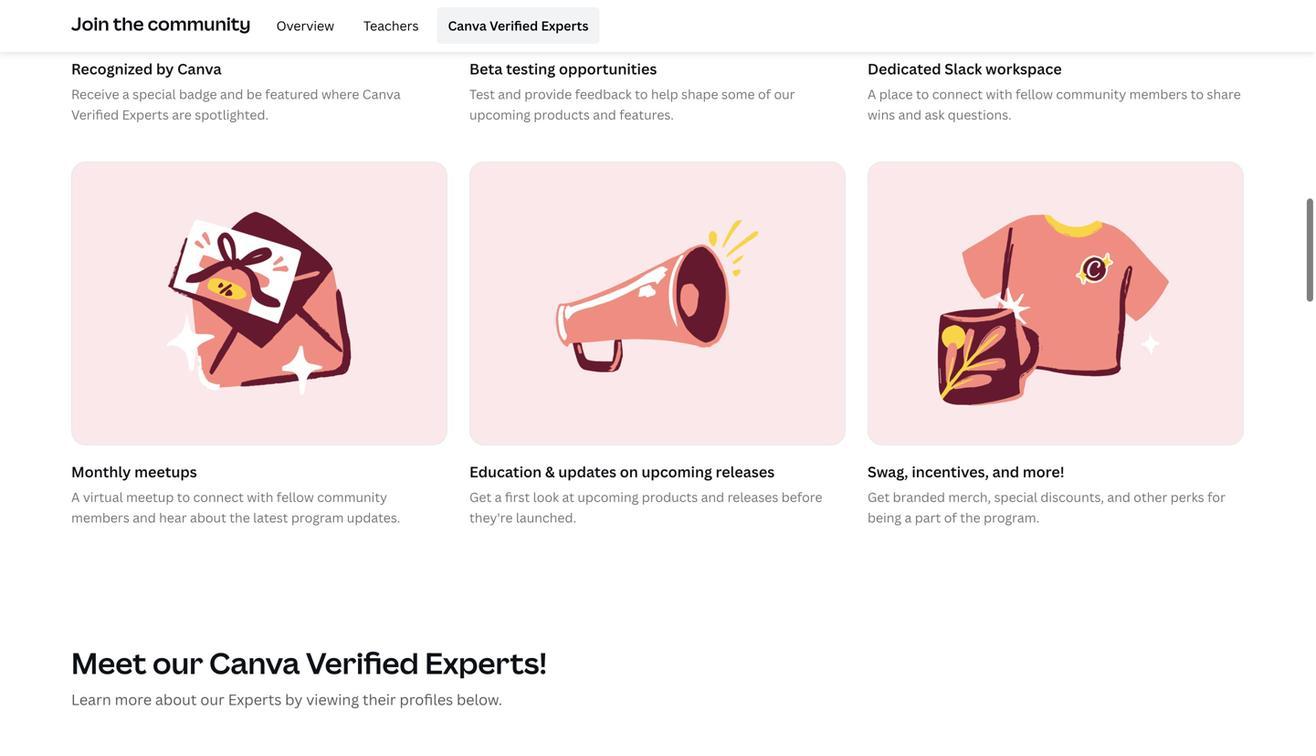 Task type: locate. For each thing, give the bounding box(es) containing it.
2 horizontal spatial experts
[[541, 17, 589, 34]]

overview link
[[265, 7, 345, 44]]

upcoming inside beta testing opportunities test and provide feedback to help shape some of our upcoming products and features.
[[470, 107, 531, 124]]

releases
[[716, 463, 775, 483], [728, 490, 779, 507]]

education
[[470, 463, 542, 483]]

to up the hear
[[177, 490, 190, 507]]

1 vertical spatial a
[[71, 490, 80, 507]]

special inside the recognized by canva receive a special badge and be featured where canva verified experts are spotlighted.
[[133, 86, 176, 104]]

and left ask
[[898, 107, 922, 124]]

1 horizontal spatial by
[[285, 691, 303, 710]]

meetup
[[126, 490, 174, 507]]

1 horizontal spatial verified
[[306, 644, 419, 684]]

0 vertical spatial a
[[868, 86, 876, 104]]

0 vertical spatial special
[[133, 86, 176, 104]]

1 vertical spatial of
[[944, 510, 957, 527]]

fellow inside monthly meetups a virtual meetup to connect with fellow community members and hear about the latest program updates.
[[277, 490, 314, 507]]

questions.
[[948, 107, 1012, 124]]

and inside 'education & updates on upcoming releases get a first look at upcoming products and releases before they're launched.'
[[701, 490, 725, 507]]

products inside beta testing opportunities test and provide feedback to help shape some of our upcoming products and features.
[[534, 107, 590, 124]]

connect down slack
[[932, 86, 983, 104]]

1 vertical spatial with
[[247, 490, 274, 507]]

to left the share
[[1191, 86, 1204, 104]]

1 horizontal spatial upcoming
[[578, 490, 639, 507]]

meetups
[[134, 463, 197, 483]]

0 vertical spatial connect
[[932, 86, 983, 104]]

a
[[868, 86, 876, 104], [71, 490, 80, 507]]

0 horizontal spatial of
[[758, 86, 771, 104]]

wins
[[868, 107, 895, 124]]

0 horizontal spatial by
[[156, 60, 174, 79]]

1 vertical spatial releases
[[728, 490, 779, 507]]

1 vertical spatial special
[[994, 490, 1038, 507]]

the left latest
[[230, 510, 250, 527]]

get
[[470, 490, 492, 507], [868, 490, 890, 507]]

verified
[[490, 17, 538, 34], [71, 107, 119, 124], [306, 644, 419, 684]]

2 horizontal spatial a
[[905, 510, 912, 527]]

a left virtual
[[71, 490, 80, 507]]

connect down meetups
[[193, 490, 244, 507]]

community down the workspace
[[1056, 86, 1126, 104]]

connect
[[932, 86, 983, 104], [193, 490, 244, 507]]

fellow down the workspace
[[1016, 86, 1053, 104]]

0 vertical spatial fellow
[[1016, 86, 1053, 104]]

by down join the community
[[156, 60, 174, 79]]

about
[[190, 510, 226, 527], [155, 691, 197, 710]]

recognized
[[71, 60, 153, 79]]

1 horizontal spatial with
[[986, 86, 1013, 104]]

0 horizontal spatial a
[[122, 86, 129, 104]]

about right the hear
[[190, 510, 226, 527]]

spotlighted.
[[195, 107, 269, 124]]

0 vertical spatial products
[[534, 107, 590, 124]]

hear
[[159, 510, 187, 527]]

a down recognized
[[122, 86, 129, 104]]

0 horizontal spatial community
[[148, 11, 251, 36]]

2 vertical spatial a
[[905, 510, 912, 527]]

1 vertical spatial products
[[642, 490, 698, 507]]

2 horizontal spatial upcoming
[[642, 463, 712, 483]]

2 vertical spatial our
[[200, 691, 225, 710]]

2 horizontal spatial verified
[[490, 17, 538, 34]]

experts up the testing
[[541, 17, 589, 34]]

discounts,
[[1041, 490, 1104, 507]]

community up badge
[[148, 11, 251, 36]]

fellow for slack
[[1016, 86, 1053, 104]]

canva inside meet our canva verified experts! learn more about our experts by viewing their profiles below.
[[209, 644, 300, 684]]

1 vertical spatial experts
[[122, 107, 169, 124]]

upcoming down the test
[[470, 107, 531, 124]]

feedback
[[575, 86, 632, 104]]

and left other
[[1107, 490, 1131, 507]]

and inside the recognized by canva receive a special badge and be featured where canva verified experts are spotlighted.
[[220, 86, 243, 104]]

1 horizontal spatial community
[[317, 490, 387, 507]]

get inside swag, incentives, and more! get branded merch, special discounts, and other perks for being a part of the program.
[[868, 490, 890, 507]]

updates
[[558, 463, 617, 483]]

education & updates on upcoming releases get a first look at upcoming products and releases before they're launched.
[[470, 463, 823, 527]]

and left before
[[701, 490, 725, 507]]

1 vertical spatial verified
[[71, 107, 119, 124]]

members inside dedicated slack workspace a place to connect with fellow community members to share wins and ask questions.
[[1130, 86, 1188, 104]]

our right meet
[[153, 644, 203, 684]]

0 vertical spatial our
[[774, 86, 795, 104]]

1 vertical spatial fellow
[[277, 490, 314, 507]]

with up questions.
[[986, 86, 1013, 104]]

the inside monthly meetups a virtual meetup to connect with fellow community members and hear about the latest program updates.
[[230, 510, 250, 527]]

0 vertical spatial a
[[122, 86, 129, 104]]

2 vertical spatial verified
[[306, 644, 419, 684]]

0 vertical spatial community
[[148, 11, 251, 36]]

members left the share
[[1130, 86, 1188, 104]]

0 horizontal spatial connect
[[193, 490, 244, 507]]

of right some
[[758, 86, 771, 104]]

1 vertical spatial community
[[1056, 86, 1126, 104]]

0 horizontal spatial verified
[[71, 107, 119, 124]]

0 vertical spatial by
[[156, 60, 174, 79]]

experts left 'viewing'
[[228, 691, 282, 710]]

and up spotlighted.
[[220, 86, 243, 104]]

special
[[133, 86, 176, 104], [994, 490, 1038, 507]]

on
[[620, 463, 638, 483]]

0 horizontal spatial upcoming
[[470, 107, 531, 124]]

connect inside monthly meetups a virtual meetup to connect with fellow community members and hear about the latest program updates.
[[193, 490, 244, 507]]

viewing
[[306, 691, 359, 710]]

0 vertical spatial with
[[986, 86, 1013, 104]]

with up latest
[[247, 490, 274, 507]]

community inside monthly meetups a virtual meetup to connect with fellow community members and hear about the latest program updates.
[[317, 490, 387, 507]]

2 vertical spatial experts
[[228, 691, 282, 710]]

upcoming right on
[[642, 463, 712, 483]]

members for a
[[71, 510, 130, 527]]

help
[[651, 86, 678, 104]]

verified up the testing
[[490, 17, 538, 34]]

2 horizontal spatial community
[[1056, 86, 1126, 104]]

before
[[782, 490, 823, 507]]

of
[[758, 86, 771, 104], [944, 510, 957, 527]]

a
[[122, 86, 129, 104], [495, 490, 502, 507], [905, 510, 912, 527]]

to
[[635, 86, 648, 104], [916, 86, 929, 104], [1191, 86, 1204, 104], [177, 490, 190, 507]]

profiles
[[400, 691, 453, 710]]

1 horizontal spatial products
[[642, 490, 698, 507]]

a left part
[[905, 510, 912, 527]]

canva verified experts link
[[437, 7, 600, 44]]

special up program.
[[994, 490, 1038, 507]]

join
[[71, 11, 109, 36]]

0 horizontal spatial get
[[470, 490, 492, 507]]

0 vertical spatial about
[[190, 510, 226, 527]]

products
[[534, 107, 590, 124], [642, 490, 698, 507]]

of right part
[[944, 510, 957, 527]]

0 horizontal spatial experts
[[122, 107, 169, 124]]

get up they're
[[470, 490, 492, 507]]

being
[[868, 510, 902, 527]]

1 vertical spatial connect
[[193, 490, 244, 507]]

verified inside menu bar
[[490, 17, 538, 34]]

look
[[533, 490, 559, 507]]

0 vertical spatial experts
[[541, 17, 589, 34]]

a up the wins
[[868, 86, 876, 104]]

fellow inside dedicated slack workspace a place to connect with fellow community members to share wins and ask questions.
[[1016, 86, 1053, 104]]

by inside the recognized by canva receive a special badge and be featured where canva verified experts are spotlighted.
[[156, 60, 174, 79]]

special up are
[[133, 86, 176, 104]]

get up being
[[868, 490, 890, 507]]

verified inside meet our canva verified experts! learn more about our experts by viewing their profiles below.
[[306, 644, 419, 684]]

the down merch,
[[960, 510, 981, 527]]

0 vertical spatial members
[[1130, 86, 1188, 104]]

get inside 'education & updates on upcoming releases get a first look at upcoming products and releases before they're launched.'
[[470, 490, 492, 507]]

1 horizontal spatial a
[[495, 490, 502, 507]]

and down "feedback"
[[593, 107, 616, 124]]

their
[[363, 691, 396, 710]]

1 horizontal spatial of
[[944, 510, 957, 527]]

with for slack
[[986, 86, 1013, 104]]

experts left are
[[122, 107, 169, 124]]

community inside dedicated slack workspace a place to connect with fellow community members to share wins and ask questions.
[[1056, 86, 1126, 104]]

by
[[156, 60, 174, 79], [285, 691, 303, 710]]

1 vertical spatial about
[[155, 691, 197, 710]]

our
[[774, 86, 795, 104], [153, 644, 203, 684], [200, 691, 225, 710]]

and
[[220, 86, 243, 104], [498, 86, 521, 104], [593, 107, 616, 124], [898, 107, 922, 124], [993, 463, 1019, 483], [701, 490, 725, 507], [1107, 490, 1131, 507], [133, 510, 156, 527]]

community for slack
[[1056, 86, 1126, 104]]

meet our canva verified experts! learn more about our experts by viewing their profiles below.
[[71, 644, 547, 710]]

to inside monthly meetups a virtual meetup to connect with fellow community members and hear about the latest program updates.
[[177, 490, 190, 507]]

workspace
[[986, 60, 1062, 79]]

to up features.
[[635, 86, 648, 104]]

1 horizontal spatial special
[[994, 490, 1038, 507]]

2 vertical spatial community
[[317, 490, 387, 507]]

to up ask
[[916, 86, 929, 104]]

recognized by canva receive a special badge and be featured where canva verified experts are spotlighted.
[[71, 60, 401, 124]]

1 vertical spatial by
[[285, 691, 303, 710]]

our right more
[[200, 691, 225, 710]]

0 horizontal spatial products
[[534, 107, 590, 124]]

upcoming down the updates
[[578, 490, 639, 507]]

about right more
[[155, 691, 197, 710]]

swag, incentives, and more! get branded merch, special discounts, and other perks for being a part of the program.
[[868, 463, 1226, 527]]

0 horizontal spatial a
[[71, 490, 80, 507]]

a inside swag, incentives, and more! get branded merch, special discounts, and other perks for being a part of the program.
[[905, 510, 912, 527]]

menu bar
[[258, 7, 600, 44]]

experts
[[541, 17, 589, 34], [122, 107, 169, 124], [228, 691, 282, 710]]

verified up their
[[306, 644, 419, 684]]

0 horizontal spatial with
[[247, 490, 274, 507]]

1 horizontal spatial connect
[[932, 86, 983, 104]]

fellow up program
[[277, 490, 314, 507]]

canva
[[448, 17, 487, 34], [177, 60, 222, 79], [362, 86, 401, 104], [209, 644, 300, 684]]

our right some
[[774, 86, 795, 104]]

2 horizontal spatial the
[[960, 510, 981, 527]]

about inside monthly meetups a virtual meetup to connect with fellow community members and hear about the latest program updates.
[[190, 510, 226, 527]]

community up 'updates.'
[[317, 490, 387, 507]]

a left first
[[495, 490, 502, 507]]

verified down receive
[[71, 107, 119, 124]]

0 horizontal spatial fellow
[[277, 490, 314, 507]]

updates.
[[347, 510, 400, 527]]

1 horizontal spatial the
[[230, 510, 250, 527]]

experts inside the recognized by canva receive a special badge and be featured where canva verified experts are spotlighted.
[[122, 107, 169, 124]]

connect inside dedicated slack workspace a place to connect with fellow community members to share wins and ask questions.
[[932, 86, 983, 104]]

1 horizontal spatial experts
[[228, 691, 282, 710]]

with
[[986, 86, 1013, 104], [247, 490, 274, 507]]

with inside monthly meetups a virtual meetup to connect with fellow community members and hear about the latest program updates.
[[247, 490, 274, 507]]

upcoming
[[470, 107, 531, 124], [642, 463, 712, 483], [578, 490, 639, 507]]

about inside meet our canva verified experts! learn more about our experts by viewing their profiles below.
[[155, 691, 197, 710]]

0 vertical spatial upcoming
[[470, 107, 531, 124]]

members
[[1130, 86, 1188, 104], [71, 510, 130, 527]]

1 horizontal spatial fellow
[[1016, 86, 1053, 104]]

1 horizontal spatial a
[[868, 86, 876, 104]]

with inside dedicated slack workspace a place to connect with fellow community members to share wins and ask questions.
[[986, 86, 1013, 104]]

community for meetups
[[317, 490, 387, 507]]

1 horizontal spatial get
[[868, 490, 890, 507]]

overview
[[276, 17, 334, 34]]

are
[[172, 107, 192, 124]]

0 vertical spatial releases
[[716, 463, 775, 483]]

1 vertical spatial our
[[153, 644, 203, 684]]

by left 'viewing'
[[285, 691, 303, 710]]

fellow
[[1016, 86, 1053, 104], [277, 490, 314, 507]]

2 get from the left
[[868, 490, 890, 507]]

community
[[148, 11, 251, 36], [1056, 86, 1126, 104], [317, 490, 387, 507]]

0 horizontal spatial special
[[133, 86, 176, 104]]

branded
[[893, 490, 945, 507]]

launched.
[[516, 510, 576, 527]]

members down virtual
[[71, 510, 130, 527]]

they're
[[470, 510, 513, 527]]

the right the 'join'
[[113, 11, 144, 36]]

the
[[113, 11, 144, 36], [230, 510, 250, 527], [960, 510, 981, 527]]

0 horizontal spatial members
[[71, 510, 130, 527]]

1 vertical spatial members
[[71, 510, 130, 527]]

0 vertical spatial of
[[758, 86, 771, 104]]

first
[[505, 490, 530, 507]]

and down meetup
[[133, 510, 156, 527]]

products inside 'education & updates on upcoming releases get a first look at upcoming products and releases before they're launched.'
[[642, 490, 698, 507]]

0 vertical spatial verified
[[490, 17, 538, 34]]

1 horizontal spatial members
[[1130, 86, 1188, 104]]

1 get from the left
[[470, 490, 492, 507]]

members inside monthly meetups a virtual meetup to connect with fellow community members and hear about the latest program updates.
[[71, 510, 130, 527]]

1 vertical spatial a
[[495, 490, 502, 507]]



Task type: vqa. For each thing, say whether or not it's contained in the screenshot.
With inside Dedicated Slack Workspace A Place To Connect With Fellow Community Members To Share Wins And Ask Questions.
yes



Task type: describe. For each thing, give the bounding box(es) containing it.
monthly meetups a virtual meetup to connect with fellow community members and hear about the latest program updates.
[[71, 463, 400, 527]]

test
[[470, 86, 495, 104]]

a inside dedicated slack workspace a place to connect with fellow community members to share wins and ask questions.
[[868, 86, 876, 104]]

at
[[562, 490, 575, 507]]

0 horizontal spatial the
[[113, 11, 144, 36]]

features.
[[619, 107, 674, 124]]

&
[[545, 463, 555, 483]]

teachers
[[364, 17, 419, 34]]

badge
[[179, 86, 217, 104]]

of inside swag, incentives, and more! get branded merch, special discounts, and other perks for being a part of the program.
[[944, 510, 957, 527]]

for
[[1208, 490, 1226, 507]]

monthly
[[71, 463, 131, 483]]

latest
[[253, 510, 288, 527]]

with for meetups
[[247, 490, 274, 507]]

the inside swag, incentives, and more! get branded merch, special discounts, and other perks for being a part of the program.
[[960, 510, 981, 527]]

a inside 'education & updates on upcoming releases get a first look at upcoming products and releases before they're launched.'
[[495, 490, 502, 507]]

connect for slack
[[932, 86, 983, 104]]

a inside monthly meetups a virtual meetup to connect with fellow community members and hear about the latest program updates.
[[71, 490, 80, 507]]

special inside swag, incentives, and more! get branded merch, special discounts, and other perks for being a part of the program.
[[994, 490, 1038, 507]]

virtual
[[83, 490, 123, 507]]

slack
[[945, 60, 982, 79]]

shape
[[681, 86, 719, 104]]

beta testing opportunities test and provide feedback to help shape some of our upcoming products and features.
[[470, 60, 795, 124]]

canva verified experts
[[448, 17, 589, 34]]

merch,
[[949, 490, 991, 507]]

be
[[246, 86, 262, 104]]

connect for meetups
[[193, 490, 244, 507]]

other
[[1134, 490, 1168, 507]]

by inside meet our canva verified experts! learn more about our experts by viewing their profiles below.
[[285, 691, 303, 710]]

fellow for meetups
[[277, 490, 314, 507]]

menu bar containing overview
[[258, 7, 600, 44]]

incentives,
[[912, 463, 989, 483]]

learn
[[71, 691, 111, 710]]

2 vertical spatial upcoming
[[578, 490, 639, 507]]

verified inside the recognized by canva receive a special badge and be featured where canva verified experts are spotlighted.
[[71, 107, 119, 124]]

place
[[879, 86, 913, 104]]

and inside monthly meetups a virtual meetup to connect with fellow community members and hear about the latest program updates.
[[133, 510, 156, 527]]

members for workspace
[[1130, 86, 1188, 104]]

beta
[[470, 60, 503, 79]]

more!
[[1023, 463, 1065, 483]]

1 vertical spatial upcoming
[[642, 463, 712, 483]]

below.
[[457, 691, 502, 710]]

and right the test
[[498, 86, 521, 104]]

meet
[[71, 644, 147, 684]]

experts inside meet our canva verified experts! learn more about our experts by viewing their profiles below.
[[228, 691, 282, 710]]

to inside beta testing opportunities test and provide feedback to help shape some of our upcoming products and features.
[[635, 86, 648, 104]]

swag,
[[868, 463, 909, 483]]

teachers link
[[353, 7, 430, 44]]

opportunities
[[559, 60, 657, 79]]

join the community
[[71, 11, 251, 36]]

experts!
[[425, 644, 547, 684]]

a inside the recognized by canva receive a special badge and be featured where canva verified experts are spotlighted.
[[122, 86, 129, 104]]

program
[[291, 510, 344, 527]]

of inside beta testing opportunities test and provide feedback to help shape some of our upcoming products and features.
[[758, 86, 771, 104]]

more
[[115, 691, 152, 710]]

share
[[1207, 86, 1241, 104]]

our inside beta testing opportunities test and provide feedback to help shape some of our upcoming products and features.
[[774, 86, 795, 104]]

featured
[[265, 86, 318, 104]]

program.
[[984, 510, 1040, 527]]

provide
[[525, 86, 572, 104]]

some
[[722, 86, 755, 104]]

part
[[915, 510, 941, 527]]

experts inside menu bar
[[541, 17, 589, 34]]

dedicated
[[868, 60, 941, 79]]

ask
[[925, 107, 945, 124]]

testing
[[506, 60, 556, 79]]

receive
[[71, 86, 119, 104]]

where
[[321, 86, 359, 104]]

and inside dedicated slack workspace a place to connect with fellow community members to share wins and ask questions.
[[898, 107, 922, 124]]

dedicated slack workspace a place to connect with fellow community members to share wins and ask questions.
[[868, 60, 1241, 124]]

and left more!
[[993, 463, 1019, 483]]

perks
[[1171, 490, 1205, 507]]



